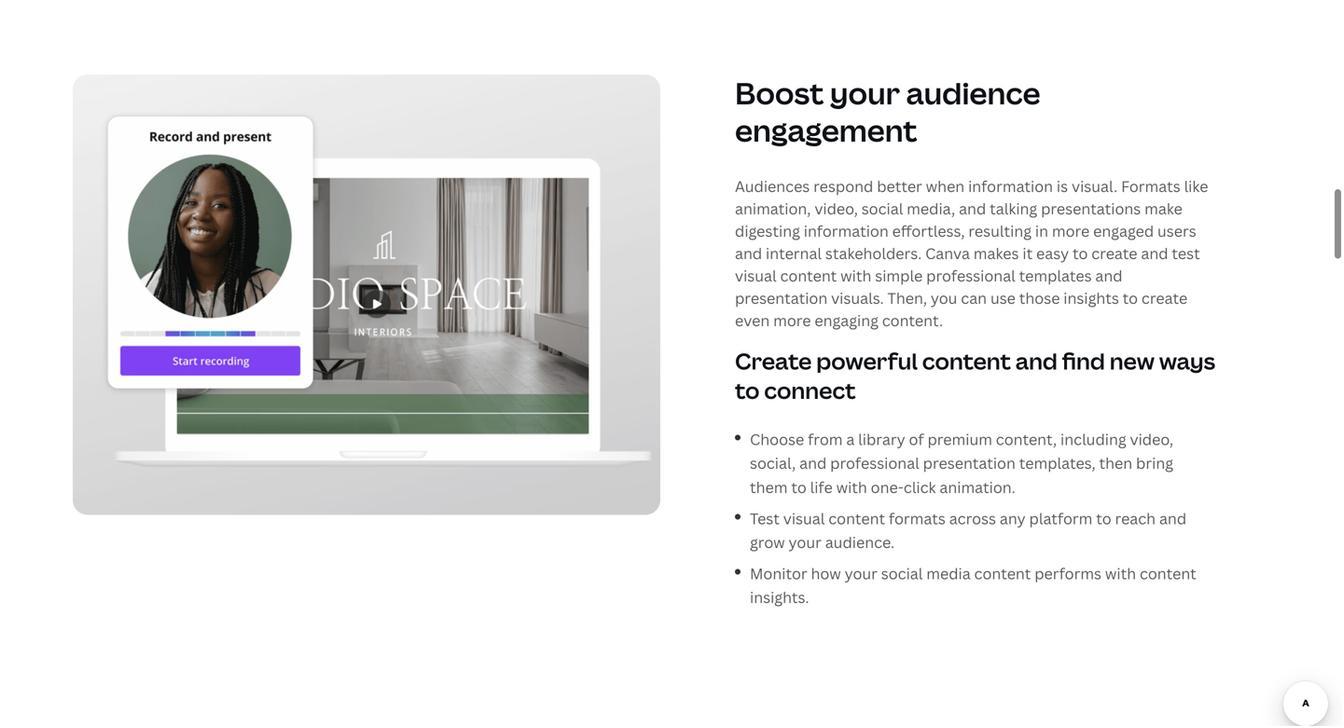 Task type: describe. For each thing, give the bounding box(es) containing it.
internal
[[766, 244, 822, 264]]

presentations
[[1041, 199, 1141, 219]]

social inside monitor how your social media content performs with content insights.
[[881, 564, 923, 584]]

grow
[[750, 533, 785, 553]]

audience.
[[825, 533, 895, 553]]

insights
[[1064, 288, 1119, 309]]

new
[[1110, 346, 1155, 377]]

bring
[[1136, 454, 1174, 474]]

canva
[[925, 244, 970, 264]]

social,
[[750, 454, 796, 474]]

life
[[810, 477, 833, 498]]

them
[[750, 477, 788, 498]]

visuals.
[[831, 288, 884, 309]]

social inside audiences respond better when information is visual. formats like animation, video, social media, and talking presentations make digesting information effortless, resulting in more engaged users and internal stakeholders. canva makes it easy to create and test visual content with simple professional templates and presentation visuals. then, you can use those insights to create even more engaging content.
[[862, 199, 903, 219]]

choose
[[750, 430, 804, 450]]

better
[[877, 177, 922, 197]]

to inside choose from a library of premium content, including video, social, and professional presentation templates, then bring them to life with one-click animation.
[[791, 477, 807, 498]]

monitor
[[750, 564, 808, 584]]

test
[[1172, 244, 1200, 264]]

you
[[931, 288, 958, 309]]

and down when
[[959, 199, 986, 219]]

users
[[1158, 221, 1197, 241]]

and inside choose from a library of premium content, including video, social, and professional presentation templates, then bring them to life with one-click animation.
[[800, 454, 827, 474]]

ways
[[1159, 346, 1216, 377]]

to inside the create powerful content and find new ways to connect
[[735, 375, 760, 406]]

professional inside choose from a library of premium content, including video, social, and professional presentation templates, then bring them to life with one-click animation.
[[830, 454, 920, 474]]

formats
[[1121, 177, 1181, 197]]

with inside audiences respond better when information is visual. formats like animation, video, social media, and talking presentations make digesting information effortless, resulting in more engaged users and internal stakeholders. canva makes it easy to create and test visual content with simple professional templates and presentation visuals. then, you can use those insights to create even more engaging content.
[[841, 266, 872, 286]]

respond
[[814, 177, 874, 197]]

it
[[1023, 244, 1033, 264]]

platform
[[1029, 509, 1093, 529]]

to right the insights on the top of the page
[[1123, 288, 1138, 309]]

test visual content formats across any platform to reach and grow your audience.
[[750, 509, 1187, 553]]

to right easy
[[1073, 244, 1088, 264]]

create powerful content and find new ways to connect
[[735, 346, 1216, 406]]

engagement
[[735, 110, 917, 151]]

can
[[961, 288, 987, 309]]

boost your audience engagement
[[735, 73, 1041, 151]]

video, inside audiences respond better when information is visual. formats like animation, video, social media, and talking presentations make digesting information effortless, resulting in more engaged users and internal stakeholders. canva makes it easy to create and test visual content with simple professional templates and presentation visuals. then, you can use those insights to create even more engaging content.
[[815, 199, 858, 219]]

video, inside choose from a library of premium content, including video, social, and professional presentation templates, then bring them to life with one-click animation.
[[1130, 430, 1174, 450]]

in
[[1035, 221, 1049, 241]]

even
[[735, 311, 770, 331]]

1 vertical spatial create
[[1142, 288, 1188, 309]]

reach
[[1115, 509, 1156, 529]]

like
[[1184, 177, 1208, 197]]

easy
[[1036, 244, 1069, 264]]

your inside "test visual content formats across any platform to reach and grow your audience."
[[789, 533, 822, 553]]

presentation inside choose from a library of premium content, including video, social, and professional presentation templates, then bring them to life with one-click animation.
[[923, 454, 1016, 474]]

of
[[909, 430, 924, 450]]

content down the reach
[[1140, 564, 1197, 584]]

find
[[1062, 346, 1105, 377]]

formats
[[889, 509, 946, 529]]

engaging
[[815, 311, 879, 331]]

then
[[1099, 454, 1133, 474]]

professional inside audiences respond better when information is visual. formats like animation, video, social media, and talking presentations make digesting information effortless, resulting in more engaged users and internal stakeholders. canva makes it easy to create and test visual content with simple professional templates and presentation visuals. then, you can use those insights to create even more engaging content.
[[927, 266, 1016, 286]]

choose from a library of premium content, including video, social, and professional presentation templates, then bring them to life with one-click animation.
[[750, 430, 1174, 498]]

a
[[846, 430, 855, 450]]

0 horizontal spatial more
[[773, 311, 811, 331]]

media
[[927, 564, 971, 584]]

then,
[[888, 288, 927, 309]]

and up the insights on the top of the page
[[1096, 266, 1123, 286]]

makes
[[974, 244, 1019, 264]]

and inside the create powerful content and find new ways to connect
[[1016, 346, 1058, 377]]

with inside monitor how your social media content performs with content insights.
[[1105, 564, 1136, 584]]

audiences
[[735, 177, 810, 197]]



Task type: vqa. For each thing, say whether or not it's contained in the screenshot.
MORE to the right
yes



Task type: locate. For each thing, give the bounding box(es) containing it.
from
[[808, 430, 843, 450]]

content up audience.
[[829, 509, 885, 529]]

create down test
[[1142, 288, 1188, 309]]

powerful
[[816, 346, 918, 377]]

0 vertical spatial more
[[1052, 221, 1090, 241]]

0 horizontal spatial video,
[[815, 199, 858, 219]]

0 vertical spatial presentation
[[735, 288, 828, 309]]

library
[[858, 430, 905, 450]]

make
[[1145, 199, 1183, 219]]

visual.
[[1072, 177, 1118, 197]]

digesting
[[735, 221, 800, 241]]

boost
[[735, 73, 824, 114]]

0 horizontal spatial presentation
[[735, 288, 828, 309]]

1 horizontal spatial video,
[[1130, 430, 1174, 450]]

and left test
[[1141, 244, 1168, 264]]

your right boost
[[830, 73, 900, 114]]

0 vertical spatial video,
[[815, 199, 858, 219]]

1 vertical spatial presentation
[[923, 454, 1016, 474]]

1 horizontal spatial presentation
[[923, 454, 1016, 474]]

video,
[[815, 199, 858, 219], [1130, 430, 1174, 450]]

use
[[991, 288, 1016, 309]]

test
[[750, 509, 780, 529]]

create down engaged
[[1092, 244, 1138, 264]]

performs
[[1035, 564, 1102, 584]]

connect
[[764, 375, 856, 406]]

premium
[[928, 430, 993, 450]]

and down digesting
[[735, 244, 762, 264]]

with inside choose from a library of premium content, including video, social, and professional presentation templates, then bring them to life with one-click animation.
[[836, 477, 867, 498]]

any
[[1000, 509, 1026, 529]]

simple
[[875, 266, 923, 286]]

1 horizontal spatial visual
[[783, 509, 825, 529]]

more right even
[[773, 311, 811, 331]]

content down internal
[[780, 266, 837, 286]]

content down the can
[[922, 346, 1011, 377]]

presentation up even
[[735, 288, 828, 309]]

animation,
[[735, 199, 811, 219]]

to left the reach
[[1096, 509, 1112, 529]]

effortless,
[[892, 221, 965, 241]]

professional
[[927, 266, 1016, 286], [830, 454, 920, 474]]

and up life
[[800, 454, 827, 474]]

to inside "test visual content formats across any platform to reach and grow your audience."
[[1096, 509, 1112, 529]]

0 horizontal spatial professional
[[830, 454, 920, 474]]

video, down respond
[[815, 199, 858, 219]]

monitor how your social media content performs with content insights.
[[750, 564, 1197, 608]]

0 vertical spatial visual
[[735, 266, 777, 286]]

templates
[[1019, 266, 1092, 286]]

audience
[[906, 73, 1041, 114]]

including
[[1061, 430, 1127, 450]]

live recording image
[[73, 75, 660, 516]]

social left media
[[881, 564, 923, 584]]

information up the talking
[[968, 177, 1053, 197]]

talking
[[990, 199, 1038, 219]]

0 horizontal spatial visual
[[735, 266, 777, 286]]

video, up bring
[[1130, 430, 1174, 450]]

presentation inside audiences respond better when information is visual. formats like animation, video, social media, and talking presentations make digesting information effortless, resulting in more engaged users and internal stakeholders. canva makes it easy to create and test visual content with simple professional templates and presentation visuals. then, you can use those insights to create even more engaging content.
[[735, 288, 828, 309]]

click
[[904, 477, 936, 498]]

one-
[[871, 477, 904, 498]]

0 vertical spatial professional
[[927, 266, 1016, 286]]

presentation
[[735, 288, 828, 309], [923, 454, 1016, 474]]

is
[[1057, 177, 1068, 197]]

0 vertical spatial create
[[1092, 244, 1138, 264]]

your inside monitor how your social media content performs with content insights.
[[845, 564, 878, 584]]

to
[[1073, 244, 1088, 264], [1123, 288, 1138, 309], [735, 375, 760, 406], [791, 477, 807, 498], [1096, 509, 1112, 529]]

content inside "test visual content formats across any platform to reach and grow your audience."
[[829, 509, 885, 529]]

create
[[735, 346, 812, 377]]

presentation up "animation."
[[923, 454, 1016, 474]]

content right media
[[974, 564, 1031, 584]]

stakeholders.
[[826, 244, 922, 264]]

content inside the create powerful content and find new ways to connect
[[922, 346, 1011, 377]]

and right the reach
[[1160, 509, 1187, 529]]

with
[[841, 266, 872, 286], [836, 477, 867, 498], [1105, 564, 1136, 584]]

resulting
[[969, 221, 1032, 241]]

with right life
[[836, 477, 867, 498]]

and inside "test visual content formats across any platform to reach and grow your audience."
[[1160, 509, 1187, 529]]

your right grow
[[789, 533, 822, 553]]

1 vertical spatial professional
[[830, 454, 920, 474]]

animation.
[[940, 477, 1016, 498]]

content,
[[996, 430, 1057, 450]]

0 horizontal spatial information
[[804, 221, 889, 241]]

1 vertical spatial with
[[836, 477, 867, 498]]

1 horizontal spatial create
[[1142, 288, 1188, 309]]

and left find
[[1016, 346, 1058, 377]]

with up visuals.
[[841, 266, 872, 286]]

1 vertical spatial video,
[[1130, 430, 1174, 450]]

more
[[1052, 221, 1090, 241], [773, 311, 811, 331]]

content inside audiences respond better when information is visual. formats like animation, video, social media, and talking presentations make digesting information effortless, resulting in more engaged users and internal stakeholders. canva makes it easy to create and test visual content with simple professional templates and presentation visuals. then, you can use those insights to create even more engaging content.
[[780, 266, 837, 286]]

0 vertical spatial social
[[862, 199, 903, 219]]

engaged
[[1093, 221, 1154, 241]]

2 vertical spatial your
[[845, 564, 878, 584]]

1 horizontal spatial more
[[1052, 221, 1090, 241]]

more up easy
[[1052, 221, 1090, 241]]

your inside boost your audience engagement
[[830, 73, 900, 114]]

visual down internal
[[735, 266, 777, 286]]

across
[[949, 509, 996, 529]]

information up stakeholders.
[[804, 221, 889, 241]]

visual down life
[[783, 509, 825, 529]]

those
[[1019, 288, 1060, 309]]

0 horizontal spatial create
[[1092, 244, 1138, 264]]

1 vertical spatial more
[[773, 311, 811, 331]]

visual inside audiences respond better when information is visual. formats like animation, video, social media, and talking presentations make digesting information effortless, resulting in more engaged users and internal stakeholders. canva makes it easy to create and test visual content with simple professional templates and presentation visuals. then, you can use those insights to create even more engaging content.
[[735, 266, 777, 286]]

0 vertical spatial information
[[968, 177, 1053, 197]]

your
[[830, 73, 900, 114], [789, 533, 822, 553], [845, 564, 878, 584]]

content.
[[882, 311, 943, 331]]

1 vertical spatial social
[[881, 564, 923, 584]]

to left life
[[791, 477, 807, 498]]

1 vertical spatial your
[[789, 533, 822, 553]]

your down audience.
[[845, 564, 878, 584]]

0 vertical spatial your
[[830, 73, 900, 114]]

social
[[862, 199, 903, 219], [881, 564, 923, 584]]

visual inside "test visual content formats across any platform to reach and grow your audience."
[[783, 509, 825, 529]]

audiences respond better when information is visual. formats like animation, video, social media, and talking presentations make digesting information effortless, resulting in more engaged users and internal stakeholders. canva makes it easy to create and test visual content with simple professional templates and presentation visuals. then, you can use those insights to create even more engaging content.
[[735, 177, 1208, 331]]

and
[[959, 199, 986, 219], [735, 244, 762, 264], [1141, 244, 1168, 264], [1096, 266, 1123, 286], [1016, 346, 1058, 377], [800, 454, 827, 474], [1160, 509, 1187, 529]]

1 horizontal spatial professional
[[927, 266, 1016, 286]]

1 vertical spatial information
[[804, 221, 889, 241]]

visual
[[735, 266, 777, 286], [783, 509, 825, 529]]

how
[[811, 564, 841, 584]]

create
[[1092, 244, 1138, 264], [1142, 288, 1188, 309]]

to up choose
[[735, 375, 760, 406]]

templates,
[[1019, 454, 1096, 474]]

0 vertical spatial with
[[841, 266, 872, 286]]

1 horizontal spatial information
[[968, 177, 1053, 197]]

1 vertical spatial visual
[[783, 509, 825, 529]]

professional up the can
[[927, 266, 1016, 286]]

with right "performs"
[[1105, 564, 1136, 584]]

when
[[926, 177, 965, 197]]

information
[[968, 177, 1053, 197], [804, 221, 889, 241]]

media,
[[907, 199, 955, 219]]

insights.
[[750, 588, 809, 608]]

content
[[780, 266, 837, 286], [922, 346, 1011, 377], [829, 509, 885, 529], [974, 564, 1031, 584], [1140, 564, 1197, 584]]

2 vertical spatial with
[[1105, 564, 1136, 584]]

social down 'better'
[[862, 199, 903, 219]]

professional down library
[[830, 454, 920, 474]]



